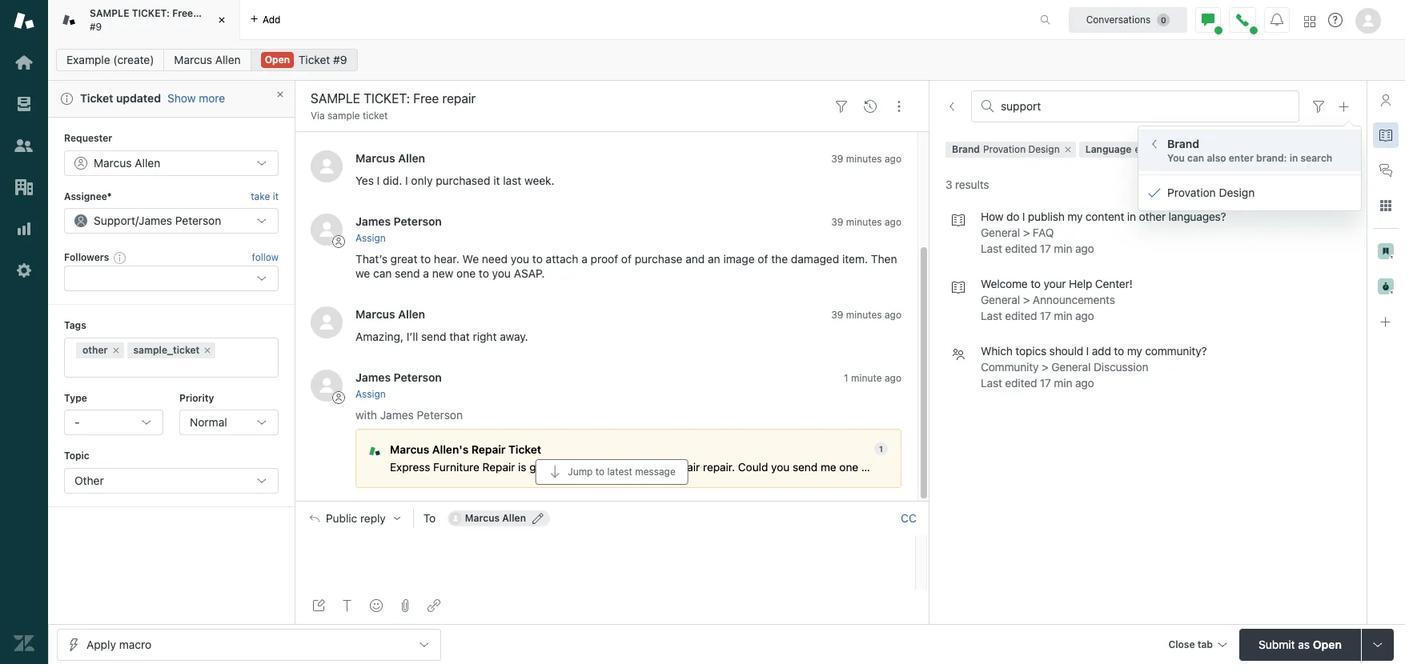 Task type: locate. For each thing, give the bounding box(es) containing it.
1 vertical spatial my
[[1127, 345, 1142, 358]]

open up close ticket collision notification image
[[265, 54, 290, 66]]

you up asap.
[[511, 252, 529, 266]]

0 horizontal spatial it
[[273, 190, 279, 202]]

0 vertical spatial 39 minutes ago
[[831, 153, 902, 165]]

you
[[511, 252, 529, 266], [492, 267, 511, 280], [771, 461, 790, 474]]

en-
[[1135, 144, 1151, 156]]

last down community
[[981, 377, 1002, 390]]

that's great to hear. we need you to attach a proof of purchase and an image of the damaged item. then we can send a new one to you asap.
[[356, 252, 900, 280]]

ago inside ‭which topics should i add to my community?‬ community > general discussion last edited 17 min ago
[[1075, 377, 1094, 390]]

remove image for design
[[1063, 145, 1073, 155]]

filter image left events icon
[[835, 100, 848, 113]]

with james peterson
[[356, 409, 463, 422]]

-
[[74, 416, 80, 429]]

0 horizontal spatial in
[[1127, 210, 1136, 224]]

remove image for other
[[111, 346, 121, 355]]

to up discussion
[[1114, 345, 1124, 358]]

0 vertical spatial assign button
[[356, 231, 386, 246]]

office
[[1217, 461, 1246, 474]]

marcus allen's repair ticket express furniture repair is going to be handling his armchair repair. could you send me one of the submission forms for a repair? i'm out of physical copies in the office
[[390, 444, 1246, 474]]

> inside "‭how do i publish my content in other languages?‬ ‭general‬ > ‭faq‬ last edited 17 min ago"
[[1023, 226, 1030, 240]]

#9 down sample
[[90, 20, 102, 32]]

you right could
[[771, 461, 790, 474]]

0 horizontal spatial brand
[[952, 144, 980, 156]]

out
[[1071, 461, 1088, 474]]

0 vertical spatial provation
[[983, 144, 1026, 156]]

other inside "‭how do i publish my content in other languages?‬ ‭general‬ > ‭faq‬ last edited 17 min ago"
[[1139, 210, 1166, 224]]

assign button for 39
[[356, 231, 386, 246]]

0 vertical spatial 1
[[844, 372, 849, 384]]

ticket for ticket updated show more
[[80, 91, 113, 105]]

ticket down example
[[80, 91, 113, 105]]

bookmarks image
[[1378, 243, 1394, 259]]

ago
[[885, 153, 902, 165], [885, 216, 902, 228], [1075, 242, 1094, 256], [885, 309, 902, 321], [1075, 309, 1094, 323], [885, 372, 902, 384], [1075, 377, 1094, 390]]

edited down ‭faq‬ at the right top of the page
[[1005, 242, 1037, 256]]

close ticket collision notification image
[[275, 89, 285, 99]]

repair left the is
[[483, 461, 515, 474]]

brand inside brand you can also enter brand: in search
[[1167, 137, 1200, 151]]

conversations button
[[1069, 7, 1187, 32]]

2 17 from the top
[[1040, 309, 1051, 323]]

edited down community
[[1005, 377, 1037, 390]]

send
[[395, 267, 420, 280], [421, 330, 446, 343], [793, 461, 818, 474]]

get started image
[[14, 52, 34, 73]]

ago down then
[[885, 309, 902, 321]]

other
[[74, 474, 104, 487]]

brand up you
[[1167, 137, 1200, 151]]

public reply button
[[295, 502, 413, 536]]

assign for 39 minutes ago
[[356, 232, 386, 244]]

get help image
[[1328, 13, 1343, 27]]

provation up results
[[983, 144, 1026, 156]]

1 vertical spatial design
[[1219, 186, 1255, 199]]

3 39 minutes ago text field from the top
[[831, 309, 902, 321]]

3 39 from the top
[[831, 309, 843, 321]]

can
[[1187, 152, 1204, 164], [373, 267, 392, 280]]

39 for week.
[[831, 153, 843, 165]]

a
[[582, 252, 588, 266], [423, 267, 429, 280], [1005, 461, 1011, 474]]

39 minutes ago text field up item.
[[831, 216, 902, 228]]

1 vertical spatial ‭general‬
[[981, 293, 1020, 307]]

customer context image
[[1380, 94, 1392, 106]]

i right the should
[[1086, 345, 1089, 358]]

1 minute ago
[[844, 372, 902, 384]]

1 horizontal spatial design
[[1219, 186, 1255, 199]]

2 james peterson link from the top
[[356, 371, 442, 384]]

#9 inside "secondary" 'element'
[[333, 53, 347, 66]]

2 vertical spatial last
[[981, 377, 1002, 390]]

> down ‭welcome
[[1023, 293, 1030, 307]]

minute
[[851, 372, 882, 384]]

2 vertical spatial 39 minutes ago text field
[[831, 309, 902, 321]]

of right me
[[862, 461, 872, 474]]

2 james peterson assign from the top
[[356, 371, 442, 401]]

2 horizontal spatial send
[[793, 461, 818, 474]]

to inside marcus allen's repair ticket express furniture repair is going to be handling his armchair repair. could you send me one of the submission forms for a repair? i'm out of physical copies in the office
[[561, 461, 572, 474]]

yes
[[356, 173, 374, 187]]

> inside ‭welcome to your help center!‬ ‭general‬ > ‭announcements‬ last edited 17 min ago
[[1023, 293, 1030, 307]]

minutes up item.
[[846, 216, 882, 228]]

17 inside ‭which topics should i add to my community?‬ community > general discussion last edited 17 min ago
[[1040, 377, 1051, 390]]

39 minutes ago text field for attach
[[831, 216, 902, 228]]

conversations
[[1086, 13, 1151, 25]]

edited
[[1005, 242, 1037, 256], [1005, 309, 1037, 323], [1005, 377, 1037, 390]]

2 vertical spatial send
[[793, 461, 818, 474]]

2 horizontal spatial in
[[1290, 152, 1298, 164]]

0 vertical spatial it
[[493, 173, 500, 187]]

2 ‭general‬ from the top
[[981, 293, 1020, 307]]

remove image for sample_ticket
[[203, 346, 212, 355]]

1 vertical spatial 39
[[831, 216, 843, 228]]

0 horizontal spatial 1
[[844, 372, 849, 384]]

menu
[[1138, 126, 1362, 211]]

james right support
[[139, 214, 172, 227]]

assign up with
[[356, 389, 386, 401]]

- button
[[64, 410, 163, 436]]

1 vertical spatial assign
[[356, 389, 386, 401]]

marcus inside "secondary" 'element'
[[174, 53, 212, 66]]

2 assign button from the top
[[356, 388, 386, 402]]

marcus up yes
[[356, 151, 395, 165]]

allen up the only
[[398, 151, 425, 165]]

1 vertical spatial in
[[1127, 210, 1136, 224]]

admin image
[[14, 260, 34, 281]]

be
[[575, 461, 587, 474]]

1 horizontal spatial can
[[1187, 152, 1204, 164]]

peterson up great
[[394, 214, 442, 228]]

1 for 1
[[879, 445, 883, 454]]

1 horizontal spatial #9
[[333, 53, 347, 66]]

1 horizontal spatial brand
[[1167, 137, 1200, 151]]

customers image
[[14, 135, 34, 156]]

0 vertical spatial send
[[395, 267, 420, 280]]

for
[[988, 461, 1002, 474]]

last inside ‭welcome to your help center!‬ ‭general‬ > ‭announcements‬ last edited 17 min ago
[[981, 309, 1002, 323]]

1 horizontal spatial ticket
[[299, 53, 330, 66]]

ago up 'help'
[[1075, 242, 1094, 256]]

priority
[[179, 392, 214, 404]]

example (create) button
[[56, 49, 164, 71]]

ticket up via
[[299, 53, 330, 66]]

add inside popup button
[[263, 13, 281, 25]]

1 17 from the top
[[1040, 242, 1051, 256]]

tabs tab list
[[48, 0, 1023, 40]]

2 vertical spatial a
[[1005, 461, 1011, 474]]

language
[[1086, 144, 1132, 156]]

2 edited from the top
[[1005, 309, 1037, 323]]

0 horizontal spatial add
[[263, 13, 281, 25]]

marcus.allen@example.com image
[[449, 513, 462, 525]]

edited inside ‭which topics should i add to my community?‬ community > general discussion last edited 17 min ago
[[1005, 377, 1037, 390]]

assign up that's
[[356, 232, 386, 244]]

1 vertical spatial other
[[82, 344, 108, 356]]

1 vertical spatial 39 minutes ago
[[831, 216, 902, 228]]

> down topics
[[1042, 361, 1049, 374]]

marcus up express
[[390, 444, 429, 457]]

1 vertical spatial james peterson assign
[[356, 371, 442, 401]]

1 minute ago text field
[[844, 372, 902, 384]]

39 minutes ago down item.
[[831, 309, 902, 321]]

assignee* element
[[64, 208, 279, 234]]

3 last from the top
[[981, 377, 1002, 390]]

to down need
[[479, 267, 489, 280]]

my up discussion
[[1127, 345, 1142, 358]]

min inside ‭which topics should i add to my community?‬ community > general discussion last edited 17 min ago
[[1054, 377, 1072, 390]]

min down ‭announcements‬
[[1054, 309, 1072, 323]]

is
[[518, 461, 527, 474]]

1 39 minutes ago text field from the top
[[831, 153, 902, 165]]

17
[[1040, 242, 1051, 256], [1040, 309, 1051, 323], [1040, 377, 1051, 390]]

in inside "‭how do i publish my content in other languages?‬ ‭general‬ > ‭faq‬ last edited 17 min ago"
[[1127, 210, 1136, 224]]

peterson
[[175, 214, 221, 227], [394, 214, 442, 228], [394, 371, 442, 384], [417, 409, 463, 422]]

open
[[265, 54, 290, 66], [1313, 638, 1342, 651]]

edited for topics
[[1005, 377, 1037, 390]]

0 vertical spatial other
[[1139, 210, 1166, 224]]

last inside "‭how do i publish my content in other languages?‬ ‭general‬ > ‭faq‬ last edited 17 min ago"
[[981, 242, 1002, 256]]

1 minutes from the top
[[846, 153, 882, 165]]

repair.
[[703, 461, 735, 474]]

3 17 from the top
[[1040, 377, 1051, 390]]

clear
[[1184, 142, 1211, 155]]

ago down ‭announcements‬
[[1075, 309, 1094, 323]]

17 inside "‭how do i publish my content in other languages?‬ ‭general‬ > ‭faq‬ last edited 17 min ago"
[[1040, 242, 1051, 256]]

39 minutes ago text field down item.
[[831, 309, 902, 321]]

open inside "secondary" 'element'
[[265, 54, 290, 66]]

create or request article image
[[1338, 100, 1351, 113]]

of
[[621, 252, 632, 266], [758, 252, 768, 266], [862, 461, 872, 474], [1091, 461, 1101, 474]]

1 remove image from the left
[[1063, 145, 1073, 155]]

2 vertical spatial minutes
[[846, 309, 882, 321]]

0 vertical spatial 39 minutes ago text field
[[831, 153, 902, 165]]

1 vertical spatial repair
[[483, 461, 515, 474]]

the
[[771, 252, 788, 266], [875, 461, 891, 474], [1197, 461, 1214, 474]]

marcus allen inside requester element
[[94, 156, 160, 169]]

min inside "‭how do i publish my content in other languages?‬ ‭general‬ > ‭faq‬ last edited 17 min ago"
[[1054, 242, 1072, 256]]

1 horizontal spatial in
[[1185, 461, 1194, 474]]

followers
[[64, 251, 109, 263]]

1 ‭general‬ from the top
[[981, 226, 1020, 240]]

2 min from the top
[[1054, 309, 1072, 323]]

brand
[[1167, 137, 1200, 151], [952, 144, 980, 156]]

last inside ‭which topics should i add to my community?‬ community > general discussion last edited 17 min ago
[[981, 377, 1002, 390]]

2 vertical spatial edited
[[1005, 377, 1037, 390]]

2 vertical spatial ticket
[[509, 444, 541, 457]]

2 vertical spatial you
[[771, 461, 790, 474]]

marcus up show more button
[[174, 53, 212, 66]]

edited down ‭welcome
[[1005, 309, 1037, 323]]

2 39 from the top
[[831, 216, 843, 228]]

can down that's
[[373, 267, 392, 280]]

1 james peterson assign from the top
[[356, 214, 442, 244]]

‭general‬ inside "‭how do i publish my content in other languages?‬ ‭general‬ > ‭faq‬ last edited 17 min ago"
[[981, 226, 1020, 240]]

in inside marcus allen's repair ticket express furniture repair is going to be handling his armchair repair. could you send me one of the submission forms for a repair? i'm out of physical copies in the office
[[1185, 461, 1194, 474]]

allen inside "secondary" 'element'
[[215, 53, 241, 66]]

help
[[1069, 277, 1092, 291]]

james peterson assign up with james peterson
[[356, 371, 442, 401]]

1 horizontal spatial send
[[421, 330, 446, 343]]

1 left minute
[[844, 372, 849, 384]]

filter image left create or request article icon
[[1312, 100, 1325, 113]]

2 assign from the top
[[356, 389, 386, 401]]

1 last from the top
[[981, 242, 1002, 256]]

alert
[[48, 81, 295, 118]]

i
[[377, 173, 380, 187], [405, 173, 408, 187], [1022, 210, 1025, 224], [1086, 345, 1089, 358]]

0 vertical spatial 17
[[1040, 242, 1051, 256]]

add attachment image
[[399, 600, 412, 613]]

2 vertical spatial 39 minutes ago
[[831, 309, 902, 321]]

i inside ‭which topics should i add to my community?‬ community > general discussion last edited 17 min ago
[[1086, 345, 1089, 358]]

0 vertical spatial add
[[263, 13, 281, 25]]

requester element
[[64, 150, 279, 176]]

my inside "‭how do i publish my content in other languages?‬ ‭general‬ > ‭faq‬ last edited 17 min ago"
[[1068, 210, 1083, 224]]

allen's
[[432, 444, 469, 457]]

minutes down events icon
[[846, 153, 882, 165]]

0 vertical spatial min
[[1054, 242, 1072, 256]]

1 horizontal spatial provation
[[1167, 186, 1216, 199]]

0 vertical spatial in
[[1290, 152, 1298, 164]]

marcus allen link for amazing,
[[356, 307, 425, 321]]

ticket actions image
[[893, 100, 906, 113]]

one down 'we'
[[456, 267, 476, 280]]

ticket up the is
[[509, 444, 541, 457]]

1 vertical spatial >
[[1023, 293, 1030, 307]]

cc button
[[901, 512, 917, 526]]

1 edited from the top
[[1005, 242, 1037, 256]]

0 horizontal spatial provation
[[983, 144, 1026, 156]]

0 vertical spatial open
[[265, 54, 290, 66]]

ago inside "‭how do i publish my content in other languages?‬ ‭general‬ > ‭faq‬ last edited 17 min ago"
[[1075, 242, 1094, 256]]

0 vertical spatial assign
[[356, 232, 386, 244]]

‭how
[[981, 210, 1004, 224]]

to
[[423, 512, 436, 525]]

0 vertical spatial repair
[[471, 444, 506, 457]]

1 vertical spatial send
[[421, 330, 446, 343]]

it right take
[[273, 190, 279, 202]]

min for i
[[1054, 377, 1072, 390]]

one inside that's great to hear. we need you to attach a proof of purchase and an image of the damaged item. then we can send a new one to you asap.
[[456, 267, 476, 280]]

a left new
[[423, 267, 429, 280]]

design down 'enter' at the top of the page
[[1219, 186, 1255, 199]]

2 vertical spatial in
[[1185, 461, 1194, 474]]

james peterson link for 1
[[356, 371, 442, 384]]

i right did.
[[405, 173, 408, 187]]

assign button for 1
[[356, 388, 386, 402]]

1 vertical spatial open
[[1313, 638, 1342, 651]]

2 last from the top
[[981, 309, 1002, 323]]

take
[[251, 190, 270, 202]]

week.
[[525, 173, 555, 187]]

1 39 from the top
[[831, 153, 843, 165]]

ticket inside ticket updated show more
[[80, 91, 113, 105]]

we
[[462, 252, 479, 266]]

james peterson link up with james peterson
[[356, 371, 442, 384]]

39 minutes ago text field for week.
[[831, 153, 902, 165]]

0 vertical spatial ticket
[[299, 53, 330, 66]]

39 minutes ago down events icon
[[831, 153, 902, 165]]

other down tags
[[82, 344, 108, 356]]

james peterson link up great
[[356, 214, 442, 228]]

0 horizontal spatial other
[[82, 344, 108, 356]]

i'm
[[1052, 461, 1068, 474]]

1 vertical spatial james peterson link
[[356, 371, 442, 384]]

add button
[[240, 0, 290, 39]]

tab
[[48, 0, 240, 40]]

in for search
[[1290, 152, 1298, 164]]

1 horizontal spatial open
[[1313, 638, 1342, 651]]

events image
[[864, 100, 877, 113]]

remove image left the language
[[1063, 145, 1073, 155]]

public reply
[[326, 513, 386, 525]]

1 remove image from the left
[[111, 346, 121, 355]]

in right copies
[[1185, 461, 1194, 474]]

brand up 3 results
[[952, 144, 980, 156]]

menu containing brand
[[1138, 126, 1362, 211]]

0 vertical spatial my
[[1068, 210, 1083, 224]]

39 minutes ago
[[831, 153, 902, 165], [831, 216, 902, 228], [831, 309, 902, 321]]

0 vertical spatial james peterson link
[[356, 214, 442, 228]]

0 vertical spatial james peterson assign
[[356, 214, 442, 244]]

3 edited from the top
[[1005, 377, 1037, 390]]

‭which
[[981, 345, 1013, 358]]

the left office
[[1197, 461, 1214, 474]]

can inside that's great to hear. we need you to attach a proof of purchase and an image of the damaged item. then we can send a new one to you asap.
[[373, 267, 392, 280]]

publish
[[1028, 210, 1065, 224]]

ago right minute
[[885, 372, 902, 384]]

filter image
[[835, 100, 848, 113], [1312, 100, 1325, 113]]

0 horizontal spatial #9
[[90, 20, 102, 32]]

1 vertical spatial 17
[[1040, 309, 1051, 323]]

apply macro
[[86, 638, 151, 651]]

0 vertical spatial #9
[[90, 20, 102, 32]]

edit user image
[[532, 513, 544, 525]]

1 horizontal spatial remove image
[[203, 346, 212, 355]]

it inside button
[[273, 190, 279, 202]]

submit
[[1259, 638, 1295, 651]]

2 remove image from the left
[[1164, 145, 1174, 155]]

3 min from the top
[[1054, 377, 1072, 390]]

>
[[1023, 226, 1030, 240], [1023, 293, 1030, 307], [1042, 361, 1049, 374]]

one right me
[[839, 461, 859, 474]]

i inside "‭how do i publish my content in other languages?‬ ‭general‬ > ‭faq‬ last edited 17 min ago"
[[1022, 210, 1025, 224]]

other left languages?‬
[[1139, 210, 1166, 224]]

views image
[[14, 94, 34, 115]]

brand for brand provation design
[[952, 144, 980, 156]]

topics
[[1016, 345, 1047, 358]]

2 horizontal spatial ticket
[[509, 444, 541, 457]]

0 vertical spatial 39
[[831, 153, 843, 165]]

0 horizontal spatial a
[[423, 267, 429, 280]]

secondary element
[[48, 44, 1405, 76]]

latest
[[607, 466, 632, 478]]

1
[[844, 372, 849, 384], [879, 445, 883, 454]]

great
[[390, 252, 417, 266]]

in inside brand you can also enter brand: in search
[[1290, 152, 1298, 164]]

1 vertical spatial min
[[1054, 309, 1072, 323]]

‭welcome
[[981, 277, 1028, 291]]

1 vertical spatial marcus allen link
[[356, 151, 425, 165]]

2 minutes from the top
[[846, 216, 882, 228]]

0 horizontal spatial remove image
[[1063, 145, 1073, 155]]

peterson up with james peterson
[[394, 371, 442, 384]]

followers element
[[64, 266, 279, 292]]

1 horizontal spatial add
[[1092, 345, 1111, 358]]

0 horizontal spatial send
[[395, 267, 420, 280]]

17 down ‭faq‬ at the right top of the page
[[1040, 242, 1051, 256]]

marcus allen link up more
[[164, 49, 251, 71]]

open right as
[[1313, 638, 1342, 651]]

2 39 minutes ago text field from the top
[[831, 216, 902, 228]]

minutes down item.
[[846, 309, 882, 321]]

1 vertical spatial 39 minutes ago text field
[[831, 216, 902, 228]]

jump to latest message button
[[536, 460, 688, 485]]

james inside 'assignee*' element
[[139, 214, 172, 227]]

draft mode image
[[312, 600, 325, 613]]

remove image
[[111, 346, 121, 355], [203, 346, 212, 355]]

furniture
[[433, 461, 480, 474]]

last down ‭welcome
[[981, 309, 1002, 323]]

remove image left sample_ticket
[[111, 346, 121, 355]]

1 vertical spatial minutes
[[846, 216, 882, 228]]

1 down 1 minute ago text box
[[879, 445, 883, 454]]

button displays agent's chat status as online. image
[[1202, 13, 1215, 26]]

info on adding followers image
[[114, 252, 127, 264]]

remove image
[[1063, 145, 1073, 155], [1164, 145, 1174, 155]]

ago down general
[[1075, 377, 1094, 390]]

1 horizontal spatial 1
[[879, 445, 883, 454]]

3 avatar image from the top
[[311, 307, 343, 339]]

assign button
[[356, 231, 386, 246], [356, 388, 386, 402]]

close
[[1169, 639, 1195, 651]]

1 vertical spatial one
[[839, 461, 859, 474]]

copies
[[1149, 461, 1182, 474]]

39 for attach
[[831, 216, 843, 228]]

provation up languages?‬
[[1167, 186, 1216, 199]]

i right yes
[[377, 173, 380, 187]]

1 horizontal spatial other
[[1139, 210, 1166, 224]]

updated
[[116, 91, 161, 105]]

image
[[723, 252, 755, 266]]

min
[[1054, 242, 1072, 256], [1054, 309, 1072, 323], [1054, 377, 1072, 390]]

send down great
[[395, 267, 420, 280]]

2 remove image from the left
[[203, 346, 212, 355]]

james right with
[[380, 409, 414, 422]]

2 39 minutes ago from the top
[[831, 216, 902, 228]]

39 minutes ago for week.
[[831, 153, 902, 165]]

organizations image
[[14, 177, 34, 198]]

0 vertical spatial edited
[[1005, 242, 1037, 256]]

last for ‭how do i publish my content in other languages?‬ ‭general‬ > ‭faq‬ last edited 17 min ago
[[981, 242, 1002, 256]]

james peterson link
[[356, 214, 442, 228], [356, 371, 442, 384]]

community?‬
[[1145, 345, 1207, 358]]

1 vertical spatial assign button
[[356, 388, 386, 402]]

0 horizontal spatial my
[[1068, 210, 1083, 224]]

ticket inside "secondary" 'element'
[[299, 53, 330, 66]]

allen up support / james peterson
[[135, 156, 160, 169]]

repair up furniture
[[471, 444, 506, 457]]

edited inside "‭how do i publish my content in other languages?‬ ‭general‬ > ‭faq‬ last edited 17 min ago"
[[1005, 242, 1037, 256]]

2 vertical spatial 39
[[831, 309, 843, 321]]

1 assign button from the top
[[356, 231, 386, 246]]

results
[[955, 178, 989, 192]]

39 minutes ago text field
[[831, 153, 902, 165], [831, 216, 902, 228], [831, 309, 902, 321]]

notifications image
[[1271, 13, 1284, 26]]

17 for i
[[1040, 242, 1051, 256]]

yes i did. i only purchased it last week.
[[356, 173, 555, 187]]

1 assign from the top
[[356, 232, 386, 244]]

0 vertical spatial minutes
[[846, 153, 882, 165]]

0 horizontal spatial the
[[771, 252, 788, 266]]

‭general‬ inside ‭welcome to your help center!‬ ‭general‬ > ‭announcements‬ last edited 17 min ago
[[981, 293, 1020, 307]]

1 horizontal spatial filter image
[[1312, 100, 1325, 113]]

take it
[[251, 190, 279, 202]]

1 39 minutes ago from the top
[[831, 153, 902, 165]]

1 for 1 minute ago
[[844, 372, 849, 384]]

min down publish
[[1054, 242, 1072, 256]]

2 vertical spatial marcus allen link
[[356, 307, 425, 321]]

marcus down requester
[[94, 156, 132, 169]]

0 vertical spatial one
[[456, 267, 476, 280]]

0 horizontal spatial can
[[373, 267, 392, 280]]

1 min from the top
[[1054, 242, 1072, 256]]

2 avatar image from the top
[[311, 214, 343, 246]]

attach
[[546, 252, 578, 266]]

avatar image
[[311, 150, 343, 182], [311, 214, 343, 246], [311, 307, 343, 339], [311, 370, 343, 402]]

of right image
[[758, 252, 768, 266]]

peterson right /
[[175, 214, 221, 227]]

brand you can also enter brand: in search
[[1167, 137, 1333, 164]]

17 down ‭announcements‬
[[1040, 309, 1051, 323]]

send right i'll
[[421, 330, 446, 343]]

1 james peterson link from the top
[[356, 214, 442, 228]]

your
[[1044, 277, 1066, 291]]

can right you
[[1187, 152, 1204, 164]]

forms
[[955, 461, 985, 474]]

in right brand:
[[1290, 152, 1298, 164]]

allen down close 'icon'
[[215, 53, 241, 66]]

1 vertical spatial provation
[[1167, 186, 1216, 199]]

add up discussion
[[1092, 345, 1111, 358]]

0 vertical spatial >
[[1023, 226, 1030, 240]]

assign button up with
[[356, 388, 386, 402]]

0 vertical spatial can
[[1187, 152, 1204, 164]]

0 horizontal spatial one
[[456, 267, 476, 280]]

0 horizontal spatial open
[[265, 54, 290, 66]]

1 horizontal spatial one
[[839, 461, 859, 474]]

None field
[[1001, 99, 1289, 114]]

send left me
[[793, 461, 818, 474]]

0 vertical spatial ‭general‬
[[981, 226, 1020, 240]]

design inside provation design menu item
[[1219, 186, 1255, 199]]

marcus allen up more
[[174, 53, 241, 66]]

> inside ‭which topics should i add to my community?‬ community > general discussion last edited 17 min ago
[[1042, 361, 1049, 374]]

remove image right sample_ticket
[[203, 346, 212, 355]]

search
[[1301, 152, 1333, 164]]

1 vertical spatial #9
[[333, 53, 347, 66]]

message
[[635, 466, 676, 478]]

> left ‭faq‬ at the right top of the page
[[1023, 226, 1030, 240]]

1 horizontal spatial remove image
[[1164, 145, 1174, 155]]

17 down topics
[[1040, 377, 1051, 390]]



Task type: vqa. For each thing, say whether or not it's contained in the screenshot.
my in ‭How do I publish my content in other languages?‬ ‭General‬ > ‭FAQ‬ Last edited 17 min ago
yes



Task type: describe. For each thing, give the bounding box(es) containing it.
ago up then
[[885, 216, 902, 228]]

#9 inside sample ticket: free repair #9
[[90, 20, 102, 32]]

filters
[[1214, 142, 1243, 155]]

remove image for us
[[1164, 145, 1174, 155]]

and
[[686, 252, 705, 266]]

hide composer image
[[606, 495, 619, 508]]

zendesk support image
[[14, 10, 34, 31]]

conversationlabel log
[[295, 44, 1246, 501]]

send inside that's great to hear. we need you to attach a proof of purchase and an image of the damaged item. then we can send a new one to you asap.
[[395, 267, 420, 280]]

ticket inside marcus allen's repair ticket express furniture repair is going to be handling his armchair repair. could you send me one of the submission forms for a repair? i'm out of physical copies in the office
[[509, 444, 541, 457]]

3
[[946, 178, 952, 192]]

clear filters
[[1184, 142, 1243, 155]]

of right proof
[[621, 252, 632, 266]]

did.
[[383, 173, 402, 187]]

2 horizontal spatial the
[[1197, 461, 1214, 474]]

main element
[[0, 0, 48, 665]]

0 vertical spatial design
[[1029, 144, 1060, 156]]

show more button
[[167, 91, 225, 106]]

0 vertical spatial you
[[511, 252, 529, 266]]

1 horizontal spatial the
[[875, 461, 891, 474]]

content
[[1086, 210, 1124, 224]]

tab containing sample ticket: free repair
[[48, 0, 240, 40]]

provation design menu item
[[1139, 179, 1361, 207]]

also
[[1207, 152, 1226, 164]]

going
[[530, 461, 558, 474]]

edited inside ‭welcome to your help center!‬ ‭general‬ > ‭announcements‬ last edited 17 min ago
[[1005, 309, 1037, 323]]

then
[[871, 252, 897, 266]]

close image
[[214, 12, 230, 28]]

me
[[821, 461, 836, 474]]

james up that's
[[356, 214, 391, 228]]

marcus allen up did.
[[356, 151, 425, 165]]

ticket:
[[132, 7, 170, 19]]

express
[[390, 461, 430, 474]]

discussion
[[1094, 361, 1149, 374]]

provation design
[[1167, 186, 1255, 199]]

james peterson assign for 1 minute ago
[[356, 371, 442, 401]]

take it button
[[251, 189, 279, 205]]

community
[[981, 361, 1039, 374]]

peterson inside 'assignee*' element
[[175, 214, 221, 227]]

ticket for ticket #9
[[299, 53, 330, 66]]

allen left edit user icon
[[502, 513, 526, 525]]

to left hear.
[[421, 252, 431, 266]]

3 39 minutes ago from the top
[[831, 309, 902, 321]]

we
[[356, 267, 370, 280]]

could
[[738, 461, 768, 474]]

his
[[637, 461, 652, 474]]

format text image
[[341, 600, 354, 613]]

ago down ticket actions image on the top right of page
[[885, 153, 902, 165]]

brand menu item
[[1139, 130, 1361, 171]]

marcus inside requester element
[[94, 156, 132, 169]]

apps image
[[1380, 199, 1392, 212]]

3 minutes from the top
[[846, 309, 882, 321]]

you inside marcus allen's repair ticket express furniture repair is going to be handling his armchair repair. could you send me one of the submission forms for a repair? i'm out of physical copies in the office
[[771, 461, 790, 474]]

in for other
[[1127, 210, 1136, 224]]

close tab
[[1169, 639, 1213, 651]]

provation inside menu item
[[1167, 186, 1216, 199]]

marcus allen inside "secondary" 'element'
[[174, 53, 241, 66]]

min inside ‭welcome to your help center!‬ ‭general‬ > ‭announcements‬ last edited 17 min ago
[[1054, 309, 1072, 323]]

4 avatar image from the top
[[311, 370, 343, 402]]

it inside conversationlabel 'log'
[[493, 173, 500, 187]]

tab
[[1198, 639, 1213, 651]]

amazing, i'll send that right away.
[[356, 330, 528, 343]]

can inside brand you can also enter brand: in search
[[1187, 152, 1204, 164]]

‭announcements‬
[[1033, 293, 1115, 307]]

macro
[[119, 638, 151, 651]]

new
[[432, 267, 453, 280]]

allen up i'll
[[398, 307, 425, 321]]

public
[[326, 513, 357, 525]]

marcus allen link inside "secondary" 'element'
[[164, 49, 251, 71]]

close tab button
[[1161, 629, 1233, 663]]

item.
[[842, 252, 868, 266]]

marcus right marcus.allen@example.com icon
[[465, 513, 500, 525]]

add link (cmd k) image
[[428, 600, 440, 613]]

marcus allen link for yes
[[356, 151, 425, 165]]

damaged
[[791, 252, 839, 266]]

Public reply composer text field
[[303, 536, 910, 569]]

asap.
[[514, 267, 545, 280]]

1 vertical spatial you
[[492, 267, 511, 280]]

marcus allen up amazing,
[[356, 307, 425, 321]]

back image
[[946, 100, 958, 113]]

type
[[64, 392, 87, 404]]

follow
[[252, 252, 279, 264]]

james peterson assign for 39 minutes ago
[[356, 214, 442, 244]]

zendesk products image
[[1304, 16, 1316, 27]]

edited for do
[[1005, 242, 1037, 256]]

zendesk image
[[14, 633, 34, 654]]

marcus up amazing,
[[356, 307, 395, 321]]

sample
[[90, 7, 129, 19]]

insert emojis image
[[370, 600, 383, 613]]

of right out
[[1091, 461, 1101, 474]]

minutes for attach
[[846, 216, 882, 228]]

the inside that's great to hear. we need you to attach a proof of purchase and an image of the damaged item. then we can send a new one to you asap.
[[771, 252, 788, 266]]

reporting image
[[14, 219, 34, 239]]

peterson up allen's
[[417, 409, 463, 422]]

jump
[[568, 466, 593, 478]]

purchased
[[436, 173, 490, 187]]

clear filters link
[[1180, 142, 1246, 158]]

one inside marcus allen's repair ticket express furniture repair is going to be handling his armchair repair. could you send me one of the submission forms for a repair? i'm out of physical copies in the office
[[839, 461, 859, 474]]

do
[[1006, 210, 1020, 224]]

apply
[[86, 638, 116, 651]]

knowledge image
[[1380, 129, 1392, 142]]

amazing,
[[356, 330, 404, 343]]

topic
[[64, 450, 90, 462]]

marcus inside marcus allen's repair ticket express furniture repair is going to be handling his armchair repair. could you send me one of the submission forms for a repair? i'm out of physical copies in the office
[[390, 444, 429, 457]]

should
[[1050, 345, 1083, 358]]

assign for 1 minute ago
[[356, 389, 386, 401]]

time tracking image
[[1378, 279, 1394, 295]]

to inside button
[[596, 466, 605, 478]]

alert containing ticket updated
[[48, 81, 295, 118]]

james peterson link for 39
[[356, 214, 442, 228]]

language en-us
[[1086, 144, 1161, 156]]

last for ‭which topics should i add to my community?‬ community > general discussion last edited 17 min ago
[[981, 377, 1002, 390]]

i'll
[[407, 330, 418, 343]]

Subject field
[[307, 89, 824, 108]]

sample ticket: free repair #9
[[90, 7, 223, 32]]

requester
[[64, 132, 112, 144]]

hear.
[[434, 252, 459, 266]]

add inside ‭which topics should i add to my community?‬ community > general discussion last edited 17 min ago
[[1092, 345, 1111, 358]]

marcus allen right marcus.allen@example.com icon
[[465, 513, 526, 525]]

ago inside ‭welcome to your help center!‬ ‭general‬ > ‭announcements‬ last edited 17 min ago
[[1075, 309, 1094, 323]]

ticket
[[363, 110, 388, 122]]

‭faq‬
[[1033, 226, 1054, 240]]

you
[[1167, 152, 1185, 164]]

languages?‬
[[1169, 210, 1226, 224]]

center!‬
[[1095, 277, 1133, 291]]

allen inside requester element
[[135, 156, 160, 169]]

sample_ticket
[[133, 344, 200, 356]]

0 vertical spatial a
[[582, 252, 588, 266]]

to up asap.
[[532, 252, 543, 266]]

17 inside ‭welcome to your help center!‬ ‭general‬ > ‭announcements‬ last edited 17 min ago
[[1040, 309, 1051, 323]]

min for publish
[[1054, 242, 1072, 256]]

(create)
[[113, 53, 154, 66]]

send inside marcus allen's repair ticket express furniture repair is going to be handling his armchair repair. could you send me one of the submission forms for a repair? i'm out of physical copies in the office
[[793, 461, 818, 474]]

displays possible ticket submission types image
[[1372, 639, 1384, 651]]

0 horizontal spatial filter image
[[835, 100, 848, 113]]

that's
[[356, 252, 387, 266]]

physical
[[1104, 461, 1146, 474]]

handling
[[590, 461, 634, 474]]

‭welcome to your help center!‬ ‭general‬ > ‭announcements‬ last edited 17 min ago
[[981, 277, 1133, 323]]

‭which topics should i add to my community?‬ community > general discussion last edited 17 min ago
[[981, 345, 1207, 390]]

purchase
[[635, 252, 683, 266]]

1 avatar image from the top
[[311, 150, 343, 182]]

us
[[1151, 144, 1161, 156]]

support
[[94, 214, 135, 227]]

17 for should
[[1040, 377, 1051, 390]]

show
[[167, 91, 196, 105]]

follow button
[[252, 251, 279, 265]]

brand for brand you can also enter brand: in search
[[1167, 137, 1200, 151]]

example (create)
[[66, 53, 154, 66]]

example
[[66, 53, 110, 66]]

to inside ‭welcome to your help center!‬ ‭general‬ > ‭announcements‬ last edited 17 min ago
[[1031, 277, 1041, 291]]

ticket updated show more
[[80, 91, 225, 105]]

1 vertical spatial a
[[423, 267, 429, 280]]

general
[[1052, 361, 1091, 374]]

last
[[503, 173, 521, 187]]

my inside ‭which topics should i add to my community?‬ community > general discussion last edited 17 min ago
[[1127, 345, 1142, 358]]

a inside marcus allen's repair ticket express furniture repair is going to be handling his armchair repair. could you send me one of the submission forms for a repair? i'm out of physical copies in the office
[[1005, 461, 1011, 474]]

minutes for week.
[[846, 153, 882, 165]]

brand:
[[1256, 152, 1287, 164]]

to inside ‭which topics should i add to my community?‬ community > general discussion last edited 17 min ago
[[1114, 345, 1124, 358]]

free
[[172, 7, 193, 19]]

that
[[449, 330, 470, 343]]

james up with
[[356, 371, 391, 384]]

cc
[[901, 512, 917, 525]]

topic element
[[64, 468, 279, 494]]

ticket #9
[[299, 53, 347, 66]]

39 minutes ago for attach
[[831, 216, 902, 228]]



